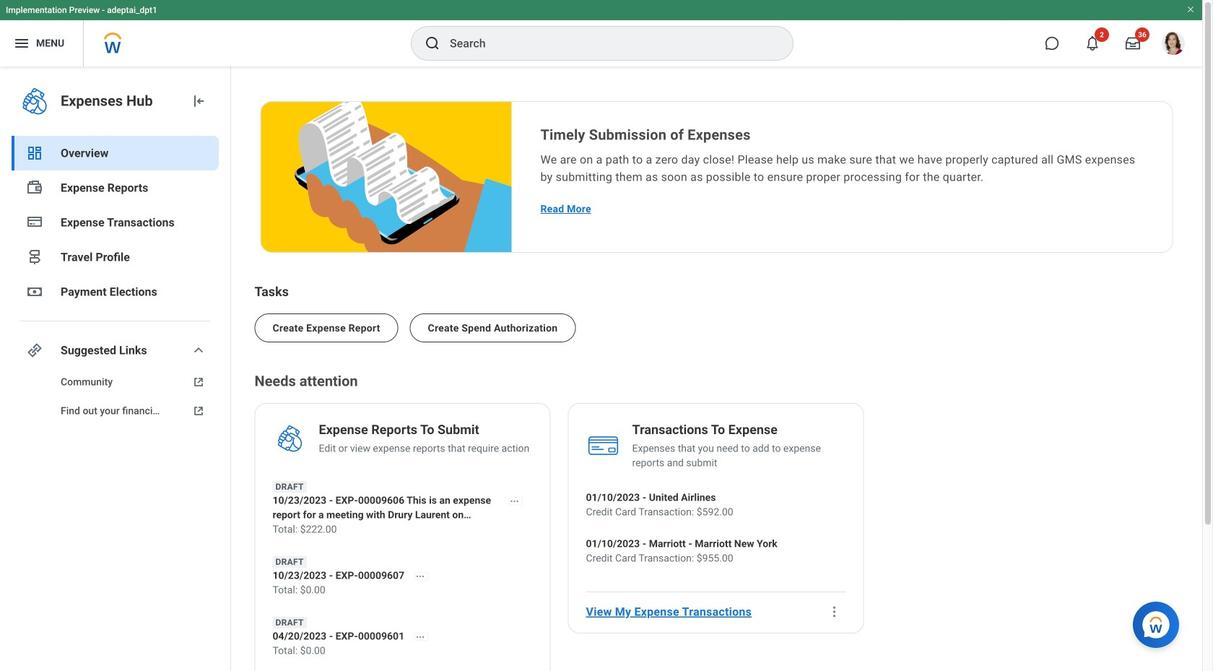 Task type: vqa. For each thing, say whether or not it's contained in the screenshot.
status
no



Task type: locate. For each thing, give the bounding box(es) containing it.
0 vertical spatial related actions image
[[510, 496, 520, 506]]

close environment banner image
[[1187, 5, 1196, 14]]

related actions image inside the 04/20/2023 - exp-00009601 element
[[415, 632, 426, 642]]

search image
[[424, 35, 441, 52]]

timeline milestone image
[[26, 248, 43, 266]]

expenses that you need to add to expense reports and submit element
[[632, 441, 846, 470]]

edit or view expense reports that require action element
[[319, 441, 530, 456]]

total: $0.00 element
[[273, 583, 439, 597], [273, 644, 439, 658]]

notifications large image
[[1086, 36, 1100, 51]]

total: $222.00 element
[[273, 522, 533, 537]]

expenses hub element
[[61, 91, 178, 111]]

profile logan mcneil image
[[1162, 32, 1185, 58]]

ext link image
[[190, 375, 207, 389], [190, 404, 207, 418]]

related actions image
[[510, 496, 520, 506], [415, 632, 426, 642]]

04/20/2023 - exp-00009601 element
[[273, 629, 439, 644]]

transactions to expense element
[[632, 421, 778, 441]]

2 total: $0.00 element from the top
[[273, 644, 439, 658]]

1 vertical spatial total: $0.00 element
[[273, 644, 439, 658]]

chevron down small image
[[190, 342, 207, 359]]

0 horizontal spatial related actions image
[[415, 632, 426, 642]]

total: $0.00 element for 10/23/2023 - exp-00009607 element
[[273, 583, 439, 597]]

timely submission of expenses element
[[541, 125, 1144, 145]]

related actions image for the 04/20/2023 - exp-00009601 element at the bottom
[[415, 632, 426, 642]]

list
[[255, 302, 1179, 342]]

0 vertical spatial total: $0.00 element
[[273, 583, 439, 597]]

banner
[[0, 0, 1203, 66]]

0 vertical spatial ext link image
[[190, 375, 207, 389]]

related actions vertical image
[[827, 605, 842, 619]]

credit card transaction: $592.00 element
[[586, 505, 734, 519]]

expense reports to submit element
[[319, 421, 479, 441]]

total: $0.00 element for the 04/20/2023 - exp-00009601 element at the bottom
[[273, 644, 439, 658]]

1 horizontal spatial related actions image
[[510, 496, 520, 506]]

related actions image inside 10/23/2023 - exp-00009606 this is an expense report for a meeting with drury laurent on 10/23/23 element
[[510, 496, 520, 506]]

1 ext link image from the top
[[190, 375, 207, 389]]

link image
[[26, 342, 43, 359]]

1 vertical spatial ext link image
[[190, 404, 207, 418]]

1 total: $0.00 element from the top
[[273, 583, 439, 597]]

1 vertical spatial related actions image
[[415, 632, 426, 642]]



Task type: describe. For each thing, give the bounding box(es) containing it.
Search Workday  search field
[[450, 27, 764, 59]]

transformation import image
[[190, 92, 207, 110]]

inbox large image
[[1126, 36, 1141, 51]]

navigation pane region
[[0, 66, 231, 671]]

justify image
[[13, 35, 30, 52]]

credit card transaction: $955.00 element
[[586, 551, 778, 566]]

dashboard image
[[26, 144, 43, 162]]

2 ext link image from the top
[[190, 404, 207, 418]]

credit card image
[[26, 213, 43, 230]]

related actions image
[[415, 571, 426, 581]]

dollar image
[[26, 283, 43, 301]]

related actions image for 10/23/2023 - exp-00009606 this is an expense report for a meeting with drury laurent on 10/23/23 element
[[510, 496, 520, 506]]

10/23/2023 - exp-00009607 element
[[273, 569, 439, 583]]

10/23/2023 - exp-00009606 this is an expense report for a meeting with drury laurent on 10/23/23 element
[[273, 493, 533, 522]]

task pay image
[[26, 179, 43, 196]]



